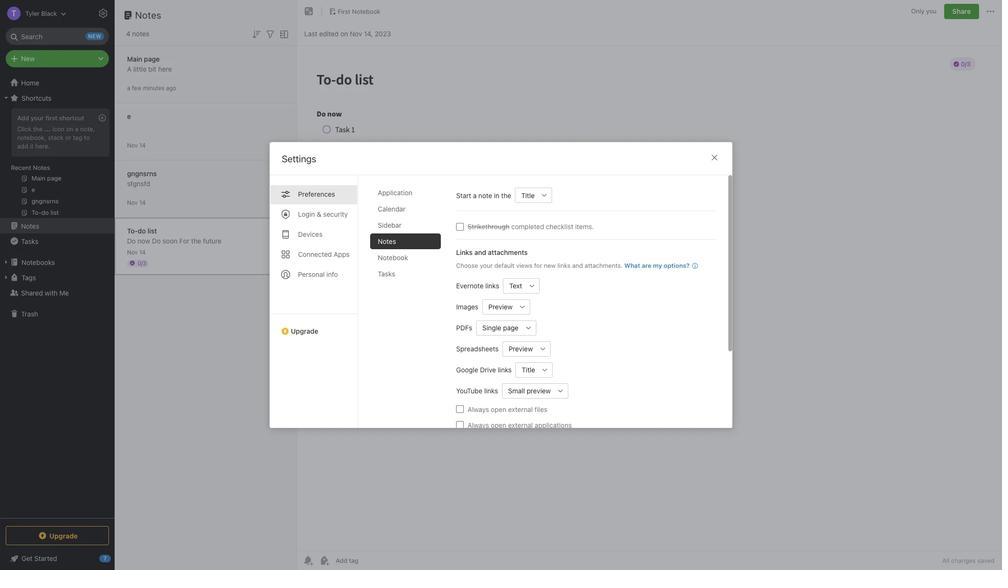 Task type: locate. For each thing, give the bounding box(es) containing it.
0 vertical spatial preview
[[489, 303, 513, 311]]

the right in
[[501, 191, 511, 199]]

checklist
[[546, 223, 574, 231]]

1 vertical spatial always
[[468, 421, 489, 429]]

links
[[558, 262, 571, 269], [486, 282, 499, 290], [498, 366, 512, 374], [484, 387, 498, 395]]

all changes saved
[[943, 557, 995, 565]]

notebook inside first notebook button
[[352, 7, 381, 15]]

small preview button
[[502, 383, 553, 399]]

group inside tree
[[0, 106, 114, 222]]

preview button up single page button
[[482, 299, 515, 315]]

open up always open external applications at the bottom of page
[[491, 405, 507, 414]]

0 vertical spatial the
[[33, 125, 42, 133]]

1 vertical spatial a
[[75, 125, 78, 133]]

0 vertical spatial on
[[341, 29, 348, 38]]

...
[[44, 125, 51, 133]]

youtube
[[456, 387, 483, 395]]

notebook up tasks tab
[[378, 254, 408, 262]]

Choose default view option for YouTube links field
[[502, 383, 569, 399]]

the right for
[[191, 237, 201, 245]]

notebook,
[[17, 134, 46, 141]]

tasks tab
[[370, 266, 441, 282]]

1 vertical spatial upgrade
[[49, 532, 78, 540]]

links down drive
[[484, 387, 498, 395]]

1 horizontal spatial on
[[341, 29, 348, 38]]

notes inside tab
[[378, 237, 396, 246]]

2 horizontal spatial the
[[501, 191, 511, 199]]

single page
[[483, 324, 519, 332]]

first notebook
[[338, 7, 381, 15]]

open
[[491, 405, 507, 414], [491, 421, 507, 429]]

preview up single page
[[489, 303, 513, 311]]

preview up choose default view option for google drive links field
[[509, 345, 533, 353]]

are
[[642, 262, 652, 269]]

1 vertical spatial your
[[480, 262, 493, 269]]

title right in
[[521, 191, 535, 199]]

preview button down single page field
[[503, 341, 535, 357]]

always right always open external files checkbox
[[468, 405, 489, 414]]

and
[[475, 248, 486, 257], [572, 262, 583, 269]]

notes up tasks button
[[21, 222, 39, 230]]

1 vertical spatial preview button
[[503, 341, 535, 357]]

shortcut
[[59, 114, 84, 122]]

your for first
[[31, 114, 44, 122]]

0 horizontal spatial upgrade
[[49, 532, 78, 540]]

always open external applications
[[468, 421, 572, 429]]

items.
[[575, 223, 594, 231]]

1 open from the top
[[491, 405, 507, 414]]

preview button
[[482, 299, 515, 315], [503, 341, 535, 357]]

main
[[127, 55, 142, 63]]

page right single
[[503, 324, 519, 332]]

open down the always open external files at the bottom
[[491, 421, 507, 429]]

0 vertical spatial tasks
[[21, 237, 38, 245]]

always for always open external files
[[468, 405, 489, 414]]

last edited on nov 14, 2023
[[304, 29, 391, 38]]

3 nov 14 from the top
[[127, 249, 146, 256]]

0 vertical spatial external
[[508, 405, 533, 414]]

14 up gngnsrns
[[139, 142, 146, 149]]

title for google drive links
[[522, 366, 535, 374]]

0 horizontal spatial on
[[66, 125, 73, 133]]

Choose default view option for Spreadsheets field
[[503, 341, 551, 357]]

title up small preview button
[[522, 366, 535, 374]]

0 horizontal spatial and
[[475, 248, 486, 257]]

0 vertical spatial notebook
[[352, 7, 381, 15]]

tab list containing preferences
[[270, 175, 358, 428]]

title
[[521, 191, 535, 199], [522, 366, 535, 374]]

Choose default view option for Evernote links field
[[503, 278, 540, 294]]

0 vertical spatial your
[[31, 114, 44, 122]]

1 horizontal spatial do
[[152, 237, 161, 245]]

0 horizontal spatial do
[[127, 237, 136, 245]]

1 vertical spatial open
[[491, 421, 507, 429]]

always for always open external applications
[[468, 421, 489, 429]]

0 vertical spatial always
[[468, 405, 489, 414]]

14 for gngnsrns
[[139, 199, 146, 206]]

future
[[203, 237, 222, 245]]

title button down preview field
[[516, 362, 538, 378]]

group
[[0, 106, 114, 222]]

0 horizontal spatial tasks
[[21, 237, 38, 245]]

a inside the note list element
[[127, 84, 130, 92]]

14 down the sfgnsfd
[[139, 199, 146, 206]]

close image
[[709, 152, 721, 163]]

2 vertical spatial the
[[191, 237, 201, 245]]

notes down sidebar
[[378, 237, 396, 246]]

nov up 0/3
[[127, 249, 138, 256]]

new
[[21, 54, 35, 63]]

saved
[[978, 557, 995, 565]]

notes
[[135, 10, 162, 21], [33, 164, 50, 172], [21, 222, 39, 230], [378, 237, 396, 246]]

external down the always open external files at the bottom
[[508, 421, 533, 429]]

1 vertical spatial nov 14
[[127, 199, 146, 206]]

0 horizontal spatial the
[[33, 125, 42, 133]]

trash link
[[0, 306, 114, 322]]

your
[[31, 114, 44, 122], [480, 262, 493, 269]]

title button for start a note in the
[[515, 188, 537, 203]]

1 external from the top
[[508, 405, 533, 414]]

add a reminder image
[[302, 555, 314, 567]]

1 horizontal spatial tasks
[[378, 270, 395, 278]]

title button right in
[[515, 188, 537, 203]]

None search field
[[12, 28, 102, 45]]

calendar
[[378, 205, 406, 213]]

nov 14 for e
[[127, 142, 146, 149]]

nov down e on the top left of page
[[127, 142, 138, 149]]

0 vertical spatial page
[[144, 55, 160, 63]]

do down to- on the top of page
[[127, 237, 136, 245]]

note list element
[[115, 0, 297, 571]]

notes tab
[[370, 234, 441, 249]]

preview
[[489, 303, 513, 311], [509, 345, 533, 353]]

new
[[544, 262, 556, 269]]

1 horizontal spatial a
[[127, 84, 130, 92]]

2 open from the top
[[491, 421, 507, 429]]

0 horizontal spatial your
[[31, 114, 44, 122]]

notes inside the note list element
[[135, 10, 162, 21]]

1 vertical spatial page
[[503, 324, 519, 332]]

external
[[508, 405, 533, 414], [508, 421, 533, 429]]

page for single page
[[503, 324, 519, 332]]

a up tag
[[75, 125, 78, 133]]

0 horizontal spatial a
[[75, 125, 78, 133]]

choose your default views for new links and attachments.
[[456, 262, 623, 269]]

open for always open external applications
[[491, 421, 507, 429]]

1 vertical spatial title button
[[516, 362, 538, 378]]

Select909 checkbox
[[456, 223, 464, 231]]

single
[[483, 324, 501, 332]]

trash
[[21, 310, 38, 318]]

2 vertical spatial 14
[[139, 249, 146, 256]]

the left "..."
[[33, 125, 42, 133]]

and right links
[[475, 248, 486, 257]]

1 vertical spatial on
[[66, 125, 73, 133]]

0 vertical spatial nov 14
[[127, 142, 146, 149]]

preview for images
[[489, 303, 513, 311]]

0 vertical spatial preview button
[[482, 299, 515, 315]]

a left few
[[127, 84, 130, 92]]

small preview
[[508, 387, 551, 395]]

nov 14 up 0/3
[[127, 249, 146, 256]]

2 external from the top
[[508, 421, 533, 429]]

strikethrough completed checklist items.
[[468, 223, 594, 231]]

and left attachments.
[[572, 262, 583, 269]]

nov 14 up gngnsrns
[[127, 142, 146, 149]]

1 nov 14 from the top
[[127, 142, 146, 149]]

page up bit
[[144, 55, 160, 63]]

on right edited
[[341, 29, 348, 38]]

1 always from the top
[[468, 405, 489, 414]]

login & security
[[298, 210, 348, 218]]

upgrade
[[291, 327, 318, 335], [49, 532, 78, 540]]

0 vertical spatial open
[[491, 405, 507, 414]]

on up the or at the top left
[[66, 125, 73, 133]]

1 vertical spatial preview
[[509, 345, 533, 353]]

shared with me link
[[0, 285, 114, 301]]

tab list containing application
[[370, 185, 449, 428]]

recent notes
[[11, 164, 50, 172]]

on inside the note window element
[[341, 29, 348, 38]]

add tag image
[[319, 555, 330, 567]]

tags
[[22, 274, 36, 282]]

0 horizontal spatial tab list
[[270, 175, 358, 428]]

1 horizontal spatial and
[[572, 262, 583, 269]]

always right always open external applications "option"
[[468, 421, 489, 429]]

tree
[[0, 75, 115, 518]]

note,
[[80, 125, 95, 133]]

what are my options?
[[625, 262, 690, 269]]

it
[[30, 142, 34, 150]]

0 vertical spatial upgrade
[[291, 327, 318, 335]]

nov 14
[[127, 142, 146, 149], [127, 199, 146, 206], [127, 249, 146, 256]]

me
[[59, 289, 69, 297]]

your up click the ...
[[31, 114, 44, 122]]

tasks down notebook "tab"
[[378, 270, 395, 278]]

2 vertical spatial a
[[473, 191, 477, 199]]

only you
[[912, 7, 937, 15]]

1 14 from the top
[[139, 142, 146, 149]]

2 nov 14 from the top
[[127, 199, 146, 206]]

links right 'new'
[[558, 262, 571, 269]]

2 vertical spatial nov 14
[[127, 249, 146, 256]]

views
[[516, 262, 533, 269]]

external up always open external applications at the bottom of page
[[508, 405, 533, 414]]

1 horizontal spatial page
[[503, 324, 519, 332]]

list
[[148, 227, 157, 235]]

group containing add your first shortcut
[[0, 106, 114, 222]]

tasks up notebooks
[[21, 237, 38, 245]]

0 vertical spatial title button
[[515, 188, 537, 203]]

note window element
[[297, 0, 1002, 571]]

0 vertical spatial title
[[521, 191, 535, 199]]

nov inside the note window element
[[350, 29, 362, 38]]

external for files
[[508, 405, 533, 414]]

Note Editor text field
[[297, 46, 1002, 551]]

files
[[535, 405, 548, 414]]

page inside the note list element
[[144, 55, 160, 63]]

nov 14 down the sfgnsfd
[[127, 199, 146, 206]]

&
[[317, 210, 322, 218]]

1 vertical spatial 14
[[139, 199, 146, 206]]

0 vertical spatial 14
[[139, 142, 146, 149]]

page
[[144, 55, 160, 63], [503, 324, 519, 332]]

a little bit here
[[127, 65, 172, 73]]

google drive links
[[456, 366, 512, 374]]

Start a new note in the body or title. field
[[515, 188, 553, 203]]

2023
[[375, 29, 391, 38]]

do down the list
[[152, 237, 161, 245]]

expand notebooks image
[[2, 259, 10, 266]]

1 horizontal spatial upgrade
[[291, 327, 318, 335]]

preview for spreadsheets
[[509, 345, 533, 353]]

your down links and attachments
[[480, 262, 493, 269]]

little
[[133, 65, 147, 73]]

1 vertical spatial the
[[501, 191, 511, 199]]

a left note
[[473, 191, 477, 199]]

notes up notes
[[135, 10, 162, 21]]

2 14 from the top
[[139, 199, 146, 206]]

preview
[[527, 387, 551, 395]]

stack
[[48, 134, 64, 141]]

0 horizontal spatial upgrade button
[[6, 527, 109, 546]]

notebook inside notebook "tab"
[[378, 254, 408, 262]]

notebook
[[352, 7, 381, 15], [378, 254, 408, 262]]

your inside group
[[31, 114, 44, 122]]

for
[[534, 262, 542, 269]]

1 vertical spatial upgrade button
[[6, 527, 109, 546]]

1 horizontal spatial upgrade button
[[270, 314, 358, 339]]

1 horizontal spatial your
[[480, 262, 493, 269]]

title button
[[515, 188, 537, 203], [516, 362, 538, 378]]

4
[[126, 30, 130, 38]]

page inside button
[[503, 324, 519, 332]]

personal info
[[298, 270, 338, 279]]

14 up 0/3
[[139, 249, 146, 256]]

new button
[[6, 50, 109, 67]]

links right drive
[[498, 366, 512, 374]]

a
[[127, 65, 132, 73]]

1 horizontal spatial tab list
[[370, 185, 449, 428]]

expand tags image
[[2, 274, 10, 281]]

title inside choose default view option for google drive links field
[[522, 366, 535, 374]]

completed
[[512, 223, 544, 231]]

page for main page
[[144, 55, 160, 63]]

0 vertical spatial a
[[127, 84, 130, 92]]

notes
[[132, 30, 149, 38]]

open for always open external files
[[491, 405, 507, 414]]

tab list
[[270, 175, 358, 428], [370, 185, 449, 428]]

0 horizontal spatial page
[[144, 55, 160, 63]]

notebooks
[[22, 258, 55, 266]]

1 vertical spatial tasks
[[378, 270, 395, 278]]

title inside field
[[521, 191, 535, 199]]

2 always from the top
[[468, 421, 489, 429]]

1 vertical spatial title
[[522, 366, 535, 374]]

1 vertical spatial notebook
[[378, 254, 408, 262]]

Search text field
[[12, 28, 102, 45]]

1 vertical spatial external
[[508, 421, 533, 429]]

do now do soon for the future
[[127, 237, 222, 245]]

icon
[[52, 125, 64, 133]]

notebook right first
[[352, 7, 381, 15]]

tasks button
[[0, 234, 114, 249]]

nov left 14, at the left of the page
[[350, 29, 362, 38]]



Task type: vqa. For each thing, say whether or not it's contained in the screenshot.
'days' at right top
no



Task type: describe. For each thing, give the bounding box(es) containing it.
application
[[378, 189, 413, 197]]

do
[[138, 227, 146, 235]]

youtube links
[[456, 387, 498, 395]]

a inside icon on a note, notebook, stack or tag to add it here.
[[75, 125, 78, 133]]

application tab
[[370, 185, 441, 201]]

tags button
[[0, 270, 114, 285]]

preview button for spreadsheets
[[503, 341, 535, 357]]

settings
[[282, 153, 316, 164]]

tab list for start a note in the
[[370, 185, 449, 428]]

gngnsrns
[[127, 169, 157, 178]]

14 for e
[[139, 142, 146, 149]]

1 do from the left
[[127, 237, 136, 245]]

ago
[[166, 84, 176, 92]]

recent
[[11, 164, 31, 172]]

pdfs
[[456, 324, 472, 332]]

Always open external files checkbox
[[456, 406, 464, 413]]

upgrade for upgrade popup button to the left
[[49, 532, 78, 540]]

tree containing home
[[0, 75, 115, 518]]

a few minutes ago
[[127, 84, 176, 92]]

add your first shortcut
[[17, 114, 84, 122]]

few
[[132, 84, 142, 92]]

tab list for application
[[270, 175, 358, 428]]

changes
[[952, 557, 976, 565]]

title button for google drive links
[[516, 362, 538, 378]]

sidebar tab
[[370, 217, 441, 233]]

shared
[[21, 289, 43, 297]]

main page
[[127, 55, 160, 63]]

in
[[494, 191, 500, 199]]

for
[[179, 237, 190, 245]]

2 horizontal spatial a
[[473, 191, 477, 199]]

title for start a note in the
[[521, 191, 535, 199]]

with
[[45, 289, 58, 297]]

here
[[158, 65, 172, 73]]

nov down the sfgnsfd
[[127, 199, 138, 206]]

evernote
[[456, 282, 484, 290]]

expand note image
[[303, 6, 315, 17]]

text
[[509, 282, 522, 290]]

bit
[[148, 65, 156, 73]]

gngnsrns sfgnsfd
[[127, 169, 157, 188]]

here.
[[35, 142, 50, 150]]

preferences
[[298, 190, 335, 198]]

apps
[[334, 250, 350, 259]]

you
[[927, 7, 937, 15]]

devices
[[298, 230, 323, 238]]

edited
[[319, 29, 339, 38]]

tasks inside tab
[[378, 270, 395, 278]]

security
[[323, 210, 348, 218]]

login
[[298, 210, 315, 218]]

Choose default view option for Images field
[[482, 299, 531, 315]]

to
[[84, 134, 90, 141]]

choose
[[456, 262, 478, 269]]

1 vertical spatial and
[[572, 262, 583, 269]]

evernote links
[[456, 282, 499, 290]]

the inside group
[[33, 125, 42, 133]]

first notebook button
[[326, 5, 384, 18]]

your for default
[[480, 262, 493, 269]]

add
[[17, 142, 28, 150]]

notes link
[[0, 218, 114, 234]]

e
[[127, 112, 131, 120]]

add
[[17, 114, 29, 122]]

to-
[[127, 227, 138, 235]]

settings image
[[97, 8, 109, 19]]

shortcuts button
[[0, 90, 114, 106]]

drive
[[480, 366, 496, 374]]

links left text 'button'
[[486, 282, 499, 290]]

tasks inside button
[[21, 237, 38, 245]]

notebook tab
[[370, 250, 441, 266]]

0 vertical spatial upgrade button
[[270, 314, 358, 339]]

sidebar
[[378, 221, 402, 229]]

external for applications
[[508, 421, 533, 429]]

my
[[653, 262, 662, 269]]

soon
[[163, 237, 178, 245]]

icon on a note, notebook, stack or tag to add it here.
[[17, 125, 95, 150]]

minutes
[[143, 84, 165, 92]]

text button
[[503, 278, 525, 294]]

nov 14 for gngnsrns
[[127, 199, 146, 206]]

on inside icon on a note, notebook, stack or tag to add it here.
[[66, 125, 73, 133]]

start a note in the
[[456, 191, 511, 199]]

always open external files
[[468, 405, 548, 414]]

all
[[943, 557, 950, 565]]

links
[[456, 248, 473, 257]]

notes right the recent
[[33, 164, 50, 172]]

options?
[[664, 262, 690, 269]]

only
[[912, 7, 925, 15]]

first
[[338, 7, 351, 15]]

applications
[[535, 421, 572, 429]]

tag
[[73, 134, 82, 141]]

share
[[953, 7, 971, 15]]

2 do from the left
[[152, 237, 161, 245]]

0 vertical spatial and
[[475, 248, 486, 257]]

notebooks link
[[0, 255, 114, 270]]

note
[[479, 191, 492, 199]]

single page button
[[476, 320, 521, 336]]

now
[[138, 237, 150, 245]]

images
[[456, 303, 479, 311]]

Choose default view option for PDFs field
[[476, 320, 536, 336]]

preview button for images
[[482, 299, 515, 315]]

3 14 from the top
[[139, 249, 146, 256]]

connected apps
[[298, 250, 350, 259]]

1 horizontal spatial the
[[191, 237, 201, 245]]

sfgnsfd
[[127, 179, 150, 188]]

strikethrough
[[468, 223, 510, 231]]

click the ...
[[17, 125, 51, 133]]

calendar tab
[[370, 201, 441, 217]]

upgrade for the topmost upgrade popup button
[[291, 327, 318, 335]]

personal
[[298, 270, 325, 279]]

default
[[495, 262, 515, 269]]

Choose default view option for Google Drive links field
[[516, 362, 553, 378]]

attachments
[[488, 248, 528, 257]]

first
[[46, 114, 57, 122]]

last
[[304, 29, 317, 38]]

Always open external applications checkbox
[[456, 421, 464, 429]]

14,
[[364, 29, 373, 38]]

home
[[21, 79, 39, 87]]



